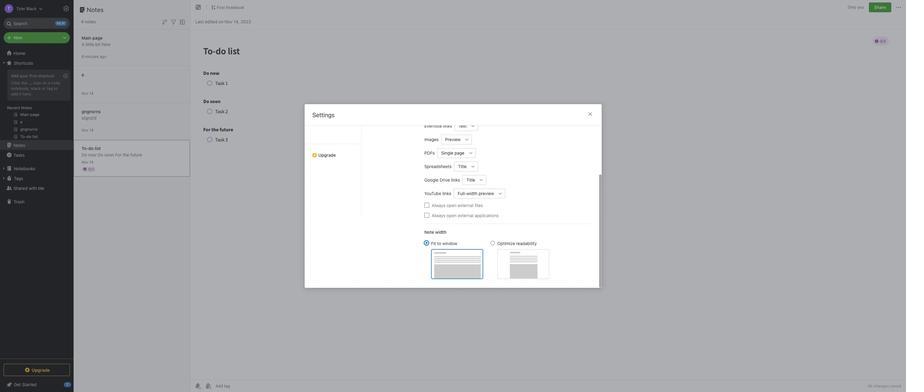 Task type: vqa. For each thing, say whether or not it's contained in the screenshot.


Task type: describe. For each thing, give the bounding box(es) containing it.
to inside icon on a note, notebook, stack or tag to add it here.
[[54, 86, 58, 91]]

tags button
[[0, 173, 73, 183]]

share button
[[870, 2, 892, 12]]

google
[[425, 177, 439, 183]]

for
[[115, 152, 122, 157]]

on inside icon on a note, notebook, stack or tag to add it here.
[[42, 80, 47, 85]]

upgrade for the left upgrade popup button
[[32, 367, 50, 373]]

first notebook button
[[209, 3, 246, 12]]

images
[[425, 137, 439, 142]]

tree containing home
[[0, 48, 74, 358]]

the inside note list element
[[123, 152, 129, 157]]

list
[[95, 146, 101, 151]]

click
[[11, 80, 20, 85]]

3 nov 14 from the top
[[82, 160, 94, 164]]

applications
[[475, 213, 499, 218]]

preview
[[479, 191, 494, 196]]

notes
[[85, 19, 96, 24]]

Optimize readability radio
[[491, 241, 495, 245]]

note width
[[425, 229, 447, 235]]

gngnsrns sfgnsfd
[[82, 109, 101, 120]]

shortcuts
[[14, 60, 33, 66]]

1 vertical spatial links
[[451, 177, 460, 183]]

always for always open external applications
[[432, 213, 446, 218]]

the inside group
[[21, 80, 27, 85]]

add your first shortcut
[[11, 73, 54, 78]]

Choose default view option for Spreadsheets field
[[454, 162, 478, 171]]

all changes saved
[[868, 384, 902, 388]]

links for youtube links
[[443, 191, 451, 196]]

recent notes
[[7, 105, 32, 110]]

14 for e
[[89, 91, 94, 96]]

always open external applications
[[432, 213, 499, 218]]

notebook,
[[11, 86, 30, 91]]

note window element
[[191, 0, 907, 392]]

tags
[[14, 176, 23, 181]]

4
[[81, 19, 84, 24]]

Choose default view option for Google Drive links field
[[463, 175, 487, 185]]

edited
[[205, 19, 218, 24]]

always open external files
[[432, 203, 483, 208]]

only
[[848, 5, 857, 10]]

shared
[[14, 185, 28, 191]]

home
[[14, 50, 25, 56]]

Note Editor text field
[[191, 29, 907, 380]]

to-
[[82, 146, 88, 151]]

expand tags image
[[2, 176, 6, 181]]

2 do from the left
[[98, 152, 103, 157]]

me
[[38, 185, 44, 191]]

shared with me link
[[0, 183, 73, 193]]

notes inside group
[[21, 105, 32, 110]]

notebook
[[226, 5, 244, 10]]

readability
[[516, 241, 537, 246]]

trash
[[14, 199, 24, 204]]

Always open external applications checkbox
[[425, 213, 429, 218]]

do
[[88, 146, 94, 151]]

here
[[102, 42, 110, 47]]

open for always open external files
[[447, 203, 457, 208]]

future
[[130, 152, 142, 157]]

with
[[29, 185, 37, 191]]

it
[[19, 91, 22, 96]]

drive
[[440, 177, 450, 183]]

preview button
[[441, 135, 462, 144]]

a
[[48, 80, 50, 85]]

text
[[459, 123, 467, 129]]

note,
[[51, 80, 61, 85]]

nov down e
[[82, 91, 88, 96]]

to-do list
[[82, 146, 101, 151]]

a
[[82, 42, 84, 47]]

trash link
[[0, 197, 73, 207]]

upgrade for the right upgrade popup button
[[318, 153, 336, 158]]

settings image
[[63, 5, 70, 12]]

notes link
[[0, 140, 73, 150]]

external for files
[[458, 203, 474, 208]]

do now do soon for the future
[[82, 152, 142, 157]]

Choose default view option for YouTube links field
[[454, 189, 506, 198]]

4 notes
[[81, 19, 96, 24]]

icon on a note, notebook, stack or tag to add it here.
[[11, 80, 61, 96]]

or
[[42, 86, 46, 91]]

single page
[[441, 150, 465, 156]]

note
[[425, 229, 434, 235]]

nov up 0/3
[[82, 160, 88, 164]]

little
[[86, 42, 94, 47]]

8 minutes ago
[[82, 54, 106, 59]]

14 for gngnsrns
[[89, 128, 94, 132]]

last edited on nov 14, 2023
[[195, 19, 251, 24]]

e
[[82, 72, 84, 77]]

close image
[[587, 110, 594, 118]]

2 vertical spatial notes
[[14, 143, 25, 148]]

full-
[[458, 191, 467, 196]]

group inside "tree"
[[0, 68, 73, 143]]

tag
[[47, 86, 53, 91]]

new button
[[4, 32, 70, 43]]

main page a little bit here
[[82, 35, 110, 47]]

title for google drive links
[[467, 177, 475, 183]]

open for always open external applications
[[447, 213, 457, 218]]

optimize readability
[[498, 241, 537, 246]]

add tag image
[[205, 382, 212, 390]]



Task type: locate. For each thing, give the bounding box(es) containing it.
first
[[217, 5, 225, 10]]

0 vertical spatial upgrade button
[[305, 144, 361, 160]]

main
[[82, 35, 91, 40]]

width inside button
[[467, 191, 478, 196]]

0 vertical spatial page
[[92, 35, 103, 40]]

title button down the choose default view option for pdfs field
[[454, 162, 468, 171]]

the
[[21, 80, 27, 85], [123, 152, 129, 157]]

width
[[467, 191, 478, 196], [435, 229, 447, 235]]

0/3
[[88, 167, 94, 171]]

0 vertical spatial open
[[447, 203, 457, 208]]

recent
[[7, 105, 20, 110]]

evernote links
[[425, 123, 452, 129]]

nov 14 up gngnsrns at the top left of page
[[82, 91, 94, 96]]

only you
[[848, 5, 865, 10]]

tab list
[[369, 61, 420, 217]]

0 vertical spatial links
[[443, 123, 452, 129]]

first notebook
[[217, 5, 244, 10]]

notebooks
[[14, 166, 35, 171]]

links left text button
[[443, 123, 452, 129]]

sfgnsfd
[[82, 115, 96, 120]]

group
[[0, 68, 73, 143]]

0 horizontal spatial page
[[92, 35, 103, 40]]

Search text field
[[8, 18, 66, 29]]

notes right recent
[[21, 105, 32, 110]]

width up files
[[467, 191, 478, 196]]

all
[[868, 384, 873, 388]]

on left a
[[42, 80, 47, 85]]

14
[[89, 91, 94, 96], [89, 128, 94, 132], [89, 160, 94, 164]]

0 vertical spatial always
[[432, 203, 446, 208]]

links right drive
[[451, 177, 460, 183]]

upgrade
[[318, 153, 336, 158], [32, 367, 50, 373]]

on
[[219, 19, 224, 24], [42, 80, 47, 85]]

title down the choose default view option for pdfs field
[[458, 164, 467, 169]]

0 horizontal spatial to
[[54, 86, 58, 91]]

14 down the sfgnsfd
[[89, 128, 94, 132]]

title up full-width preview button
[[467, 177, 475, 183]]

notes up tasks
[[14, 143, 25, 148]]

single
[[441, 150, 454, 156]]

the right for
[[123, 152, 129, 157]]

external up "always open external applications"
[[458, 203, 474, 208]]

to down the note,
[[54, 86, 58, 91]]

0 vertical spatial external
[[458, 203, 474, 208]]

0 vertical spatial title button
[[454, 162, 468, 171]]

page inside button
[[455, 150, 465, 156]]

text button
[[455, 121, 468, 131]]

to right fit
[[437, 241, 441, 246]]

gngnsrns
[[82, 109, 101, 114]]

2 open from the top
[[447, 213, 457, 218]]

0 vertical spatial the
[[21, 80, 27, 85]]

external down always open external files
[[458, 213, 474, 218]]

0 vertical spatial title
[[458, 164, 467, 169]]

notes up notes
[[87, 6, 104, 13]]

title button for spreadsheets
[[454, 162, 468, 171]]

links
[[443, 123, 452, 129], [451, 177, 460, 183], [443, 191, 451, 196]]

youtube links
[[425, 191, 451, 196]]

on right edited
[[219, 19, 224, 24]]

0 vertical spatial on
[[219, 19, 224, 24]]

1 vertical spatial notes
[[21, 105, 32, 110]]

group containing add your first shortcut
[[0, 68, 73, 143]]

1 horizontal spatial to
[[437, 241, 441, 246]]

shortcuts button
[[0, 58, 73, 68]]

14,
[[234, 19, 240, 24]]

0 vertical spatial nov 14
[[82, 91, 94, 96]]

2 nov 14 from the top
[[82, 128, 94, 132]]

do down to-
[[82, 152, 87, 157]]

open up "always open external applications"
[[447, 203, 457, 208]]

width for full-
[[467, 191, 478, 196]]

8
[[82, 54, 84, 59]]

saved
[[891, 384, 902, 388]]

0 vertical spatial 14
[[89, 91, 94, 96]]

notebooks link
[[0, 164, 73, 173]]

files
[[475, 203, 483, 208]]

click the ...
[[11, 80, 32, 85]]

1 always from the top
[[432, 203, 446, 208]]

new
[[14, 35, 22, 40]]

add
[[11, 73, 19, 78]]

1 external from the top
[[458, 203, 474, 208]]

Always open external files checkbox
[[425, 203, 429, 208]]

2 14 from the top
[[89, 128, 94, 132]]

evernote
[[425, 123, 442, 129]]

icon
[[34, 80, 41, 85]]

1 vertical spatial width
[[435, 229, 447, 235]]

title
[[458, 164, 467, 169], [467, 177, 475, 183]]

0 horizontal spatial upgrade
[[32, 367, 50, 373]]

fit
[[431, 241, 436, 246]]

page inside the "main page a little bit here"
[[92, 35, 103, 40]]

1 nov 14 from the top
[[82, 91, 94, 96]]

page right single
[[455, 150, 465, 156]]

option group containing fit to window
[[425, 240, 550, 279]]

tasks
[[14, 152, 25, 158]]

nov inside note window element
[[225, 19, 233, 24]]

nov 14 for e
[[82, 91, 94, 96]]

1 vertical spatial open
[[447, 213, 457, 218]]

external for applications
[[458, 213, 474, 218]]

...
[[28, 80, 32, 85]]

0 horizontal spatial on
[[42, 80, 47, 85]]

page up "bit"
[[92, 35, 103, 40]]

nov down the sfgnsfd
[[82, 128, 88, 132]]

always right always open external applications 'checkbox'
[[432, 213, 446, 218]]

width right note
[[435, 229, 447, 235]]

1 vertical spatial upgrade
[[32, 367, 50, 373]]

2 vertical spatial nov 14
[[82, 160, 94, 164]]

soon
[[104, 152, 114, 157]]

note list element
[[74, 0, 191, 392]]

1 vertical spatial the
[[123, 152, 129, 157]]

do down 'list'
[[98, 152, 103, 157]]

notes inside note list element
[[87, 6, 104, 13]]

1 vertical spatial 14
[[89, 128, 94, 132]]

tree
[[0, 48, 74, 358]]

minutes
[[85, 54, 99, 59]]

2 vertical spatial links
[[443, 191, 451, 196]]

youtube
[[425, 191, 441, 196]]

nov 14 for gngnsrns
[[82, 128, 94, 132]]

width for note
[[435, 229, 447, 235]]

1 vertical spatial external
[[458, 213, 474, 218]]

single page button
[[437, 148, 466, 158]]

links down drive
[[443, 191, 451, 196]]

title button down title field
[[463, 175, 477, 185]]

ago
[[100, 54, 106, 59]]

title button for google drive links
[[463, 175, 477, 185]]

nov 14
[[82, 91, 94, 96], [82, 128, 94, 132], [82, 160, 94, 164]]

nov left 14,
[[225, 19, 233, 24]]

share
[[875, 5, 887, 10]]

external
[[458, 203, 474, 208], [458, 213, 474, 218]]

None search field
[[8, 18, 66, 29]]

title inside field
[[458, 164, 467, 169]]

2 vertical spatial 14
[[89, 160, 94, 164]]

1 vertical spatial page
[[455, 150, 465, 156]]

page for single
[[455, 150, 465, 156]]

expand notebooks image
[[2, 166, 6, 171]]

always for always open external files
[[432, 203, 446, 208]]

tasks button
[[0, 150, 73, 160]]

open down always open external files
[[447, 213, 457, 218]]

0 horizontal spatial do
[[82, 152, 87, 157]]

1 do from the left
[[82, 152, 87, 157]]

14 up gngnsrns at the top left of page
[[89, 91, 94, 96]]

1 vertical spatial nov 14
[[82, 128, 94, 132]]

Choose default view option for Evernote links field
[[455, 121, 478, 131]]

always
[[432, 203, 446, 208], [432, 213, 446, 218]]

1 horizontal spatial the
[[123, 152, 129, 157]]

Choose default view option for Images field
[[441, 135, 472, 144]]

page for main
[[92, 35, 103, 40]]

do
[[82, 152, 87, 157], [98, 152, 103, 157]]

1 vertical spatial always
[[432, 213, 446, 218]]

1 vertical spatial to
[[437, 241, 441, 246]]

14 up 0/3
[[89, 160, 94, 164]]

add
[[11, 91, 18, 96]]

home link
[[0, 48, 74, 58]]

on inside note window element
[[219, 19, 224, 24]]

now
[[88, 152, 97, 157]]

1 horizontal spatial upgrade button
[[305, 144, 361, 160]]

0 vertical spatial upgrade
[[318, 153, 336, 158]]

2 external from the top
[[458, 213, 474, 218]]

settings
[[313, 111, 335, 118]]

full-width preview
[[458, 191, 494, 196]]

1 vertical spatial title button
[[463, 175, 477, 185]]

title inside choose default view option for google drive links field
[[467, 177, 475, 183]]

links for evernote links
[[443, 123, 452, 129]]

1 horizontal spatial on
[[219, 19, 224, 24]]

0 vertical spatial width
[[467, 191, 478, 196]]

nov 14 up 0/3
[[82, 160, 94, 164]]

nov 14 down the sfgnsfd
[[82, 128, 94, 132]]

1 vertical spatial upgrade button
[[4, 364, 70, 376]]

add a reminder image
[[194, 382, 202, 390]]

last
[[195, 19, 204, 24]]

1 horizontal spatial width
[[467, 191, 478, 196]]

page
[[92, 35, 103, 40], [455, 150, 465, 156]]

option group
[[425, 240, 550, 279]]

1 vertical spatial title
[[467, 177, 475, 183]]

full-width preview button
[[454, 189, 496, 198]]

always right always open external files option
[[432, 203, 446, 208]]

Choose default view option for PDFs field
[[437, 148, 476, 158]]

3 14 from the top
[[89, 160, 94, 164]]

here.
[[23, 91, 32, 96]]

1 horizontal spatial upgrade
[[318, 153, 336, 158]]

0 horizontal spatial the
[[21, 80, 27, 85]]

shortcut
[[38, 73, 54, 78]]

1 14 from the top
[[89, 91, 94, 96]]

you
[[858, 5, 865, 10]]

0 vertical spatial to
[[54, 86, 58, 91]]

1 horizontal spatial do
[[98, 152, 103, 157]]

2 always from the top
[[432, 213, 446, 218]]

window
[[443, 241, 458, 246]]

0 vertical spatial notes
[[87, 6, 104, 13]]

1 vertical spatial on
[[42, 80, 47, 85]]

the left ...
[[21, 80, 27, 85]]

1 open from the top
[[447, 203, 457, 208]]

Fit to window radio
[[425, 241, 429, 245]]

spreadsheets
[[425, 164, 452, 169]]

title for spreadsheets
[[458, 164, 467, 169]]

changes
[[874, 384, 890, 388]]

0 horizontal spatial upgrade button
[[4, 364, 70, 376]]

notes
[[87, 6, 104, 13], [21, 105, 32, 110], [14, 143, 25, 148]]

1 horizontal spatial page
[[455, 150, 465, 156]]

expand note image
[[195, 4, 202, 11]]

0 horizontal spatial width
[[435, 229, 447, 235]]

open
[[447, 203, 457, 208], [447, 213, 457, 218]]

optimize
[[498, 241, 515, 246]]



